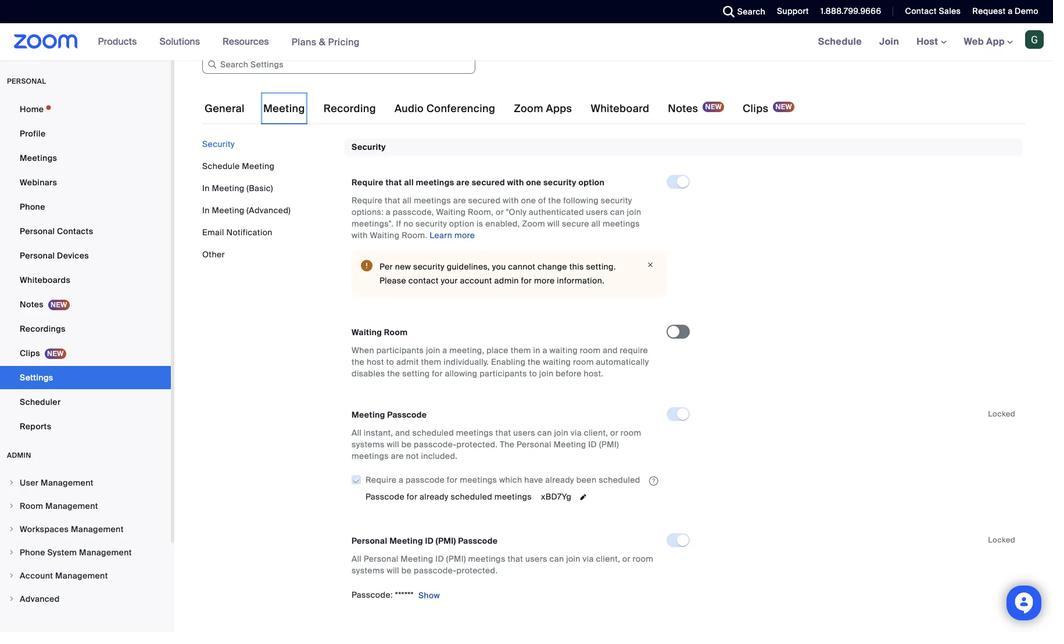 Task type: locate. For each thing, give the bounding box(es) containing it.
1 horizontal spatial more
[[534, 276, 555, 286]]

user management
[[20, 478, 93, 488]]

2 protected. from the top
[[457, 566, 498, 576]]

will up the "passcode: ****** show"
[[387, 566, 399, 576]]

0 horizontal spatial option
[[449, 219, 474, 229]]

3 right image from the top
[[8, 549, 15, 556]]

scheduled right been
[[599, 475, 640, 486]]

right image inside phone system management menu item
[[8, 549, 15, 556]]

scheduled down "require a passcode for meetings which have already been scheduled"
[[451, 492, 492, 502]]

in down schedule meeting
[[202, 183, 210, 194]]

0 vertical spatial participants
[[376, 345, 424, 356]]

management up workspaces management
[[45, 501, 98, 511]]

1 vertical spatial room
[[20, 501, 43, 511]]

support
[[777, 6, 809, 16]]

notes inside tabs of my account settings page tab list
[[668, 102, 698, 116]]

waiting up learn more
[[436, 207, 466, 218]]

0 horizontal spatial schedule
[[202, 161, 240, 171]]

secured inside the require that all meetings are secured with one of the following security options: a passcode, waiting room, or "only authenticated users can join meetings". if no security option is enabled, zoom will secure all meetings with waiting room.
[[468, 196, 501, 206]]

2 vertical spatial passcode
[[458, 536, 498, 546]]

notes
[[668, 102, 698, 116], [20, 299, 44, 310]]

1 horizontal spatial notes
[[668, 102, 698, 116]]

(pmi)
[[599, 440, 619, 450], [436, 536, 456, 546], [446, 554, 466, 564]]

scheduled for passcode for already scheduled meetings
[[451, 492, 492, 502]]

security down recording
[[352, 142, 386, 152]]

in for in meeting (advanced)
[[202, 205, 210, 216]]

2 horizontal spatial or
[[622, 554, 631, 564]]

the
[[548, 196, 561, 206], [352, 357, 365, 368], [528, 357, 541, 368], [387, 369, 400, 379]]

can inside all instant, and scheduled meetings that users can join via client, or room systems will be passcode-protected. the personal meeting id (pmi) meetings are not included.
[[537, 428, 552, 438]]

0 vertical spatial will
[[547, 219, 560, 229]]

schedule for schedule
[[818, 35, 862, 48]]

a left demo
[[1008, 6, 1013, 16]]

and down meeting passcode
[[395, 428, 410, 438]]

participants up admit
[[376, 345, 424, 356]]

right image
[[8, 526, 15, 533], [8, 596, 15, 603]]

to down in
[[529, 369, 537, 379]]

scheduled up included.
[[412, 428, 454, 438]]

meeting inside the all personal meeting id (pmi) meetings that users can join via client, or room systems will be passcode-protected.
[[401, 554, 433, 564]]

your
[[441, 276, 458, 286]]

right image left account
[[8, 573, 15, 579]]

management for room management
[[45, 501, 98, 511]]

0 vertical spatial are
[[456, 178, 470, 188]]

a left meeting,
[[443, 345, 447, 356]]

them up setting
[[421, 357, 442, 368]]

locked for all instant, and scheduled meetings that users can join via client, or room systems will be passcode-protected. the personal meeting id (pmi) meetings are not included.
[[988, 409, 1015, 419]]

require
[[352, 178, 384, 188], [352, 196, 383, 206], [366, 475, 397, 486]]

more down change
[[534, 276, 555, 286]]

phone inside personal menu menu
[[20, 202, 45, 212]]

id down personal meeting id (pmi) passcode
[[435, 554, 444, 564]]

scheduler link
[[0, 391, 171, 414]]

4 right image from the top
[[8, 573, 15, 579]]

contact
[[905, 6, 937, 16]]

0 horizontal spatial via
[[571, 428, 582, 438]]

0 vertical spatial zoom
[[514, 102, 543, 116]]

0 vertical spatial one
[[526, 178, 541, 188]]

0 vertical spatial and
[[603, 345, 618, 356]]

1 vertical spatial client,
[[596, 554, 620, 564]]

already
[[545, 475, 574, 486], [420, 492, 449, 502]]

all inside all instant, and scheduled meetings that users can join via client, or room systems will be passcode-protected. the personal meeting id (pmi) meetings are not included.
[[352, 428, 362, 438]]

0 vertical spatial schedule
[[818, 35, 862, 48]]

join inside all instant, and scheduled meetings that users can join via client, or room systems will be passcode-protected. the personal meeting id (pmi) meetings are not included.
[[554, 428, 568, 438]]

all for require that all meetings are secured with one security option
[[404, 178, 414, 188]]

0 vertical spatial users
[[586, 207, 608, 218]]

1 vertical spatial locked
[[988, 535, 1015, 545]]

are up room,
[[456, 178, 470, 188]]

personal contacts
[[20, 226, 93, 237]]

home link
[[0, 98, 171, 121]]

management inside 'menu item'
[[45, 501, 98, 511]]

0 horizontal spatial and
[[395, 428, 410, 438]]

management for account management
[[55, 571, 108, 581]]

systems down instant,
[[352, 440, 385, 450]]

that inside all instant, and scheduled meetings that users can join via client, or room systems will be passcode-protected. the personal meeting id (pmi) meetings are not included.
[[496, 428, 511, 438]]

phone down webinars
[[20, 202, 45, 212]]

1 horizontal spatial room
[[384, 327, 408, 338]]

are down require that all meetings are secured with one security option
[[453, 196, 466, 206]]

1 horizontal spatial schedule
[[818, 35, 862, 48]]

the up "authenticated"
[[548, 196, 561, 206]]

1 in from the top
[[202, 183, 210, 194]]

waiting
[[550, 345, 578, 356], [543, 357, 571, 368]]

one inside the require that all meetings are secured with one of the following security options: a passcode, waiting room, or "only authenticated users can join meetings". if no security option is enabled, zoom will secure all meetings with waiting room.
[[521, 196, 536, 206]]

2 vertical spatial or
[[622, 554, 631, 564]]

1 vertical spatial all
[[352, 554, 362, 564]]

0 vertical spatial already
[[545, 475, 574, 486]]

setting.
[[586, 262, 616, 272]]

and up automatically
[[603, 345, 618, 356]]

right image inside account management menu item
[[8, 573, 15, 579]]

pricing
[[328, 36, 360, 48]]

more inside per new security guidelines, you cannot change this setting. please contact your account admin for more information.
[[534, 276, 555, 286]]

management for workspaces management
[[71, 524, 124, 535]]

security inside per new security guidelines, you cannot change this setting. please contact your account admin for more information.
[[413, 262, 445, 272]]

banner
[[0, 23, 1053, 61]]

scheduler
[[20, 397, 61, 407]]

the down admit
[[387, 369, 400, 379]]

them
[[511, 345, 531, 356], [421, 357, 442, 368]]

0 vertical spatial all
[[404, 178, 414, 188]]

workspaces
[[20, 524, 69, 535]]

system
[[47, 548, 77, 558]]

are left not
[[391, 451, 404, 462]]

management
[[41, 478, 93, 488], [45, 501, 98, 511], [71, 524, 124, 535], [79, 548, 132, 558], [55, 571, 108, 581]]

1 horizontal spatial to
[[529, 369, 537, 379]]

2 vertical spatial can
[[550, 554, 564, 564]]

settings link
[[0, 366, 171, 389]]

0 vertical spatial right image
[[8, 526, 15, 533]]

management up phone system management menu item
[[71, 524, 124, 535]]

2 phone from the top
[[20, 548, 45, 558]]

0 vertical spatial passcode-
[[414, 440, 457, 450]]

0 vertical spatial all
[[352, 428, 362, 438]]

meeting,
[[449, 345, 484, 356]]

0 vertical spatial more
[[454, 230, 475, 241]]

that
[[386, 178, 402, 188], [385, 196, 400, 206], [496, 428, 511, 438], [508, 554, 523, 564]]

2 vertical spatial require
[[366, 475, 397, 486]]

waiting up when
[[352, 327, 382, 338]]

0 vertical spatial passcode
[[387, 410, 427, 420]]

contacts
[[57, 226, 93, 237]]

menu bar
[[202, 138, 336, 260]]

security
[[543, 178, 577, 188], [601, 196, 632, 206], [416, 219, 447, 229], [413, 262, 445, 272]]

zoom down "only
[[522, 219, 545, 229]]

a right in
[[543, 345, 547, 356]]

1 phone from the top
[[20, 202, 45, 212]]

management up room management
[[41, 478, 93, 488]]

web app
[[964, 35, 1005, 48]]

in
[[202, 183, 210, 194], [202, 205, 210, 216]]

following
[[563, 196, 599, 206]]

plans & pricing link
[[292, 36, 360, 48], [292, 36, 360, 48]]

0 vertical spatial clips
[[743, 102, 769, 116]]

a up the 'meetings".'
[[386, 207, 391, 218]]

whiteboards link
[[0, 269, 171, 292]]

a
[[1008, 6, 1013, 16], [386, 207, 391, 218], [443, 345, 447, 356], [543, 345, 547, 356], [399, 475, 404, 486]]

1 vertical spatial users
[[513, 428, 535, 438]]

2 right image from the top
[[8, 596, 15, 603]]

passcode- up included.
[[414, 440, 457, 450]]

personal for personal meeting id (pmi) passcode
[[352, 536, 387, 546]]

the inside the require that all meetings are secured with one of the following security options: a passcode, waiting room, or "only authenticated users can join meetings". if no security option is enabled, zoom will secure all meetings with waiting room.
[[548, 196, 561, 206]]

2 locked from the top
[[988, 535, 1015, 545]]

have
[[524, 475, 543, 486]]

change
[[538, 262, 567, 272]]

0 vertical spatial id
[[588, 440, 597, 450]]

be up '******' at bottom left
[[401, 566, 412, 576]]

1 passcode- from the top
[[414, 440, 457, 450]]

0 vertical spatial via
[[571, 428, 582, 438]]

2 systems from the top
[[352, 566, 385, 576]]

scheduled for all instant, and scheduled meetings that users can join via client, or room systems will be passcode-protected. the personal meeting id (pmi) meetings are not included.
[[412, 428, 454, 438]]

phone
[[20, 202, 45, 212], [20, 548, 45, 558]]

via
[[571, 428, 582, 438], [583, 554, 594, 564]]

already inside application
[[545, 475, 574, 486]]

right image left workspaces
[[8, 526, 15, 533]]

passcode: ****** show
[[352, 590, 440, 601]]

will down instant,
[[387, 440, 399, 450]]

systems
[[352, 440, 385, 450], [352, 566, 385, 576]]

meetings inside require a passcode for meetings which have already been scheduled application
[[460, 475, 497, 486]]

1 vertical spatial notes
[[20, 299, 44, 310]]

meetings inside the all personal meeting id (pmi) meetings that users can join via client, or room systems will be passcode-protected.
[[468, 554, 505, 564]]

personal menu menu
[[0, 98, 171, 439]]

right image for advanced
[[8, 596, 15, 603]]

1 vertical spatial one
[[521, 196, 536, 206]]

2 in from the top
[[202, 205, 210, 216]]

waiting down the 'meetings".'
[[370, 230, 400, 241]]

room inside the all personal meeting id (pmi) meetings that users can join via client, or room systems will be passcode-protected.
[[633, 554, 653, 564]]

apps
[[546, 102, 572, 116]]

room inside all instant, and scheduled meetings that users can join via client, or room systems will be passcode-protected. the personal meeting id (pmi) meetings are not included.
[[621, 428, 641, 438]]

1 vertical spatial passcode
[[366, 492, 405, 502]]

0 vertical spatial client,
[[584, 428, 608, 438]]

security up schedule meeting link
[[202, 139, 235, 149]]

phone system management menu item
[[0, 542, 171, 564]]

are
[[456, 178, 470, 188], [453, 196, 466, 206], [391, 451, 404, 462]]

0 vertical spatial protected.
[[457, 440, 498, 450]]

whiteboards
[[20, 275, 70, 285]]

zoom inside the require that all meetings are secured with one of the following security options: a passcode, waiting room, or "only authenticated users can join meetings". if no security option is enabled, zoom will secure all meetings with waiting room.
[[522, 219, 545, 229]]

1 vertical spatial and
[[395, 428, 410, 438]]

2 all from the top
[[352, 554, 362, 564]]

that inside the all personal meeting id (pmi) meetings that users can join via client, or room systems will be passcode-protected.
[[508, 554, 523, 564]]

0 vertical spatial in
[[202, 183, 210, 194]]

them left in
[[511, 345, 531, 356]]

1 vertical spatial are
[[453, 196, 466, 206]]

passcode- up show
[[414, 566, 457, 576]]

in up "email"
[[202, 205, 210, 216]]

included.
[[421, 451, 458, 462]]

recordings
[[20, 324, 66, 334]]

1 vertical spatial require
[[352, 196, 383, 206]]

0 horizontal spatial already
[[420, 492, 449, 502]]

2 vertical spatial users
[[525, 554, 547, 564]]

secured for of
[[468, 196, 501, 206]]

all inside the all personal meeting id (pmi) meetings that users can join via client, or room systems will be passcode-protected.
[[352, 554, 362, 564]]

phone for phone
[[20, 202, 45, 212]]

0 horizontal spatial clips
[[20, 348, 40, 359]]

meetings navigation
[[809, 23, 1053, 61]]

individually.
[[444, 357, 489, 368]]

profile
[[20, 128, 46, 139]]

right image for room management
[[8, 503, 15, 510]]

phone inside menu item
[[20, 548, 45, 558]]

1 horizontal spatial id
[[435, 554, 444, 564]]

1 vertical spatial scheduled
[[599, 475, 640, 486]]

management up advanced "menu item"
[[55, 571, 108, 581]]

for inside require a passcode for meetings which have already been scheduled application
[[447, 475, 458, 486]]

protected. inside all instant, and scheduled meetings that users can join via client, or room systems will be passcode-protected. the personal meeting id (pmi) meetings are not included.
[[457, 440, 498, 450]]

require inside require a passcode for meetings which have already been scheduled application
[[366, 475, 397, 486]]

advanced menu item
[[0, 588, 171, 610]]

personal inside the all personal meeting id (pmi) meetings that users can join via client, or room systems will be passcode-protected.
[[364, 554, 398, 564]]

for up passcode for already scheduled meetings
[[447, 475, 458, 486]]

right image
[[8, 480, 15, 486], [8, 503, 15, 510], [8, 549, 15, 556], [8, 573, 15, 579]]

be
[[401, 440, 412, 450], [401, 566, 412, 576]]

2 right image from the top
[[8, 503, 15, 510]]

in meeting (basic)
[[202, 183, 273, 194]]

2 horizontal spatial id
[[588, 440, 597, 450]]

clips link
[[0, 342, 171, 365]]

for down cannot
[[521, 276, 532, 286]]

and inside when participants join a meeting, place them in a waiting room and require the host to admit them individually. enabling the waiting room automatically disables the setting for allowing participants to join before host.
[[603, 345, 618, 356]]

2 passcode- from the top
[[414, 566, 457, 576]]

1 vertical spatial with
[[503, 196, 519, 206]]

already down passcode
[[420, 492, 449, 502]]

contact sales
[[905, 6, 961, 16]]

one
[[526, 178, 541, 188], [521, 196, 536, 206]]

2 vertical spatial all
[[591, 219, 601, 229]]

clips
[[743, 102, 769, 116], [20, 348, 40, 359]]

require that all meetings are secured with one security option
[[352, 178, 605, 188]]

room down user
[[20, 501, 43, 511]]

personal for personal contacts
[[20, 226, 55, 237]]

host.
[[584, 369, 603, 379]]

settings
[[20, 373, 53, 383]]

be up not
[[401, 440, 412, 450]]

passcode
[[387, 410, 427, 420], [366, 492, 405, 502], [458, 536, 498, 546]]

one up 'of'
[[526, 178, 541, 188]]

right image inside advanced "menu item"
[[8, 596, 15, 603]]

right image inside workspaces management menu item
[[8, 526, 15, 533]]

personal devices
[[20, 251, 89, 261]]

in for in meeting (basic)
[[202, 183, 210, 194]]

1 right image from the top
[[8, 526, 15, 533]]

1 locked from the top
[[988, 409, 1015, 419]]

1 vertical spatial protected.
[[457, 566, 498, 576]]

option up learn more
[[449, 219, 474, 229]]

meeting inside all instant, and scheduled meetings that users can join via client, or room systems will be passcode-protected. the personal meeting id (pmi) meetings are not included.
[[554, 440, 586, 450]]

are inside the require that all meetings are secured with one of the following security options: a passcode, waiting room, or "only authenticated users can join meetings". if no security option is enabled, zoom will secure all meetings with waiting room.
[[453, 196, 466, 206]]

0 vertical spatial secured
[[472, 178, 505, 188]]

id up been
[[588, 440, 597, 450]]

0 vertical spatial room
[[384, 327, 408, 338]]

email notification
[[202, 227, 273, 238]]

all for all personal meeting id (pmi) meetings that users can join via client, or room systems will be passcode-protected.
[[352, 554, 362, 564]]

users inside the all personal meeting id (pmi) meetings that users can join via client, or room systems will be passcode-protected.
[[525, 554, 547, 564]]

with
[[507, 178, 524, 188], [503, 196, 519, 206], [352, 230, 368, 241]]

all left instant,
[[352, 428, 362, 438]]

one left 'of'
[[521, 196, 536, 206]]

clips inside tabs of my account settings page tab list
[[743, 102, 769, 116]]

systems inside all instant, and scheduled meetings that users can join via client, or room systems will be passcode-protected. the personal meeting id (pmi) meetings are not included.
[[352, 440, 385, 450]]

1 protected. from the top
[[457, 440, 498, 450]]

0 vertical spatial require
[[352, 178, 384, 188]]

1 all from the top
[[352, 428, 362, 438]]

1 systems from the top
[[352, 440, 385, 450]]

schedule inside meetings navigation
[[818, 35, 862, 48]]

admin menu menu
[[0, 472, 171, 611]]

instant,
[[364, 428, 393, 438]]

1 vertical spatial all
[[403, 196, 412, 206]]

product information navigation
[[89, 23, 368, 61]]

one for security
[[526, 178, 541, 188]]

right image left system
[[8, 549, 15, 556]]

1 horizontal spatial option
[[579, 178, 605, 188]]

schedule down the 1.888.799.9666
[[818, 35, 862, 48]]

client, inside all instant, and scheduled meetings that users can join via client, or room systems will be passcode-protected. the personal meeting id (pmi) meetings are not included.
[[584, 428, 608, 438]]

1 vertical spatial more
[[534, 276, 555, 286]]

1 be from the top
[[401, 440, 412, 450]]

right image left room management
[[8, 503, 15, 510]]

security up contact
[[413, 262, 445, 272]]

right image for user management
[[8, 480, 15, 486]]

which
[[499, 475, 522, 486]]

zoom left apps
[[514, 102, 543, 116]]

1 horizontal spatial participants
[[480, 369, 527, 379]]

a inside application
[[399, 475, 404, 486]]

2 vertical spatial with
[[352, 230, 368, 241]]

1 vertical spatial to
[[529, 369, 537, 379]]

option inside the require that all meetings are secured with one of the following security options: a passcode, waiting room, or "only authenticated users can join meetings". if no security option is enabled, zoom will secure all meetings with waiting room.
[[449, 219, 474, 229]]

users
[[586, 207, 608, 218], [513, 428, 535, 438], [525, 554, 547, 564]]

personal
[[20, 226, 55, 237], [20, 251, 55, 261], [517, 440, 551, 450], [352, 536, 387, 546], [364, 554, 398, 564]]

phone up account
[[20, 548, 45, 558]]

1 right image from the top
[[8, 480, 15, 486]]

place
[[487, 345, 509, 356]]

room inside security element
[[384, 327, 408, 338]]

zoom inside tabs of my account settings page tab list
[[514, 102, 543, 116]]

1 vertical spatial be
[[401, 566, 412, 576]]

or inside the all personal meeting id (pmi) meetings that users can join via client, or room systems will be passcode-protected.
[[622, 554, 631, 564]]

a inside the require that all meetings are secured with one of the following security options: a passcode, waiting room, or "only authenticated users can join meetings". if no security option is enabled, zoom will secure all meetings with waiting room.
[[386, 207, 391, 218]]

0 horizontal spatial id
[[425, 536, 434, 546]]

in meeting (advanced) link
[[202, 205, 291, 216]]

all up passcode:
[[352, 554, 362, 564]]

2 vertical spatial are
[[391, 451, 404, 462]]

passcode,
[[393, 207, 434, 218]]

right image inside user management menu item
[[8, 480, 15, 486]]

2 vertical spatial (pmi)
[[446, 554, 466, 564]]

workspaces management
[[20, 524, 124, 535]]

1 vertical spatial or
[[610, 428, 618, 438]]

already up xbd7yg
[[545, 475, 574, 486]]

1 vertical spatial secured
[[468, 196, 501, 206]]

right image left advanced
[[8, 596, 15, 603]]

to right the host
[[386, 357, 394, 368]]

1 vertical spatial option
[[449, 219, 474, 229]]

0 vertical spatial systems
[[352, 440, 385, 450]]

more right learn
[[454, 230, 475, 241]]

1 vertical spatial via
[[583, 554, 594, 564]]

participants down 'enabling'
[[480, 369, 527, 379]]

request
[[973, 6, 1006, 16]]

1 horizontal spatial or
[[610, 428, 618, 438]]

are for of
[[453, 196, 466, 206]]

search button
[[714, 0, 768, 23]]

0 horizontal spatial or
[[496, 207, 504, 218]]

1 vertical spatial id
[[425, 536, 434, 546]]

1.888.799.9666
[[821, 6, 881, 16]]

right image for workspaces management
[[8, 526, 15, 533]]

scheduled inside all instant, and scheduled meetings that users can join via client, or room systems will be passcode-protected. the personal meeting id (pmi) meetings are not included.
[[412, 428, 454, 438]]

tabs of my account settings page tab list
[[202, 92, 797, 125]]

passcode-
[[414, 440, 457, 450], [414, 566, 457, 576]]

0 vertical spatial locked
[[988, 409, 1015, 419]]

for right setting
[[432, 369, 443, 379]]

join
[[879, 35, 899, 48]]

security up learn
[[416, 219, 447, 229]]

meetings
[[416, 178, 454, 188], [414, 196, 451, 206], [603, 219, 640, 229], [456, 428, 493, 438], [352, 451, 389, 462], [460, 475, 497, 486], [495, 492, 532, 502], [468, 554, 505, 564]]

1 vertical spatial zoom
[[522, 219, 545, 229]]

security right following
[[601, 196, 632, 206]]

phone link
[[0, 195, 171, 219]]

a left passcode
[[399, 475, 404, 486]]

option up following
[[579, 178, 605, 188]]

1 vertical spatial clips
[[20, 348, 40, 359]]

security link
[[202, 139, 235, 149]]

systems up passcode:
[[352, 566, 385, 576]]

room inside 'menu item'
[[20, 501, 43, 511]]

1 vertical spatial phone
[[20, 548, 45, 558]]

schedule down "security" link
[[202, 161, 240, 171]]

1 vertical spatial in
[[202, 205, 210, 216]]

personal
[[7, 77, 46, 86]]

0 vertical spatial can
[[610, 207, 625, 218]]

right image inside room management 'menu item'
[[8, 503, 15, 510]]

passcode- inside all instant, and scheduled meetings that users can join via client, or room systems will be passcode-protected. the personal meeting id (pmi) meetings are not included.
[[414, 440, 457, 450]]

require inside the require that all meetings are secured with one of the following security options: a passcode, waiting room, or "only authenticated users can join meetings". if no security option is enabled, zoom will secure all meetings with waiting room.
[[352, 196, 383, 206]]

notes link
[[0, 293, 171, 316]]

protected.
[[457, 440, 498, 450], [457, 566, 498, 576]]

1 horizontal spatial via
[[583, 554, 594, 564]]

be inside the all personal meeting id (pmi) meetings that users can join via client, or room systems will be passcode-protected.
[[401, 566, 412, 576]]

option
[[579, 178, 605, 188], [449, 219, 474, 229]]

room,
[[468, 207, 494, 218]]

zoom logo image
[[14, 34, 78, 49]]

2 be from the top
[[401, 566, 412, 576]]

1 horizontal spatial already
[[545, 475, 574, 486]]

client, inside the all personal meeting id (pmi) meetings that users can join via client, or room systems will be passcode-protected.
[[596, 554, 620, 564]]

1 vertical spatial will
[[387, 440, 399, 450]]

right image left user
[[8, 480, 15, 486]]

all for require that all meetings are secured with one of the following security options: a passcode, waiting room, or "only authenticated users can join meetings". if no security option is enabled, zoom will secure all meetings with waiting room.
[[403, 196, 412, 206]]

setting
[[402, 369, 430, 379]]

will down "authenticated"
[[547, 219, 560, 229]]

room up admit
[[384, 327, 408, 338]]

the
[[500, 440, 515, 450]]

scheduled inside application
[[599, 475, 640, 486]]

id down passcode for already scheduled meetings
[[425, 536, 434, 546]]

0 vertical spatial be
[[401, 440, 412, 450]]

room management
[[20, 501, 98, 511]]



Task type: describe. For each thing, give the bounding box(es) containing it.
not
[[406, 451, 419, 462]]

clips inside personal menu menu
[[20, 348, 40, 359]]

the down in
[[528, 357, 541, 368]]

edit password for meetings which have already been scheduled image
[[576, 492, 590, 504]]

demo
[[1015, 6, 1039, 16]]

security up 'of'
[[543, 178, 577, 188]]

learn
[[430, 230, 452, 241]]

secure
[[562, 219, 589, 229]]

this
[[569, 262, 584, 272]]

1 vertical spatial them
[[421, 357, 442, 368]]

for inside per new security guidelines, you cannot change this setting. please contact your account admin for more information.
[[521, 276, 532, 286]]

1.888.799.9666 button up join at the top of the page
[[812, 0, 884, 23]]

right image for phone system management
[[8, 549, 15, 556]]

banner containing products
[[0, 23, 1053, 61]]

when
[[352, 345, 374, 356]]

app
[[986, 35, 1005, 48]]

phone system management
[[20, 548, 132, 558]]

request a demo
[[973, 6, 1039, 16]]

reports
[[20, 421, 51, 432]]

0 horizontal spatial participants
[[376, 345, 424, 356]]

meetings link
[[0, 146, 171, 170]]

allowing
[[445, 369, 477, 379]]

enabled,
[[486, 219, 520, 229]]

personal contacts link
[[0, 220, 171, 243]]

0 horizontal spatial security
[[202, 139, 235, 149]]

id inside all instant, and scheduled meetings that users can join via client, or room systems will be passcode-protected. the personal meeting id (pmi) meetings are not included.
[[588, 440, 597, 450]]

guidelines,
[[447, 262, 490, 272]]

require a passcode for meetings which have already been scheduled application
[[351, 472, 667, 488]]

webinars link
[[0, 171, 171, 194]]

or inside the require that all meetings are secured with one of the following security options: a passcode, waiting room, or "only authenticated users can join meetings". if no security option is enabled, zoom will secure all meetings with waiting room.
[[496, 207, 504, 218]]

information.
[[557, 276, 605, 286]]

warning image
[[361, 260, 373, 272]]

general
[[205, 102, 245, 116]]

workspaces management menu item
[[0, 518, 171, 541]]

products button
[[98, 23, 142, 60]]

with for security
[[507, 178, 524, 188]]

in meeting (advanced)
[[202, 205, 291, 216]]

require for require that all meetings are secured with one security option
[[352, 178, 384, 188]]

sales
[[939, 6, 961, 16]]

personal inside all instant, and scheduled meetings that users can join via client, or room systems will be passcode-protected. the personal meeting id (pmi) meetings are not included.
[[517, 440, 551, 450]]

"only
[[506, 207, 527, 218]]

before
[[556, 369, 582, 379]]

recordings link
[[0, 317, 171, 341]]

passcode for already scheduled meetings
[[366, 492, 532, 502]]

if
[[396, 219, 401, 229]]

security element
[[345, 138, 1022, 632]]

join link
[[871, 23, 908, 60]]

advanced
[[20, 594, 60, 604]]

show
[[418, 591, 440, 601]]

account management menu item
[[0, 565, 171, 587]]

locked for all personal meeting id (pmi) meetings that users can join via client, or room systems will be passcode-protected.
[[988, 535, 1015, 545]]

join inside the all personal meeting id (pmi) meetings that users can join via client, or room systems will be passcode-protected.
[[566, 554, 581, 564]]

1 vertical spatial waiting
[[543, 357, 571, 368]]

for inside when participants join a meeting, place them in a waiting room and require the host to admit them individually. enabling the waiting room automatically disables the setting for allowing participants to join before host.
[[432, 369, 443, 379]]

all personal meeting id (pmi) meetings that users can join via client, or room systems will be passcode-protected.
[[352, 554, 653, 576]]

email
[[202, 227, 224, 238]]

is
[[477, 219, 483, 229]]

be inside all instant, and scheduled meetings that users can join via client, or room systems will be passcode-protected. the personal meeting id (pmi) meetings are not included.
[[401, 440, 412, 450]]

per new security guidelines, you cannot change this setting. please contact your account admin for more information. alert
[[352, 251, 667, 297]]

cannot
[[508, 262, 536, 272]]

schedule for schedule meeting
[[202, 161, 240, 171]]

protected. inside the all personal meeting id (pmi) meetings that users can join via client, or room systems will be passcode-protected.
[[457, 566, 498, 576]]

id inside the all personal meeting id (pmi) meetings that users can join via client, or room systems will be passcode-protected.
[[435, 554, 444, 564]]

right image for account management
[[8, 573, 15, 579]]

will inside all instant, and scheduled meetings that users can join via client, or room systems will be passcode-protected. the personal meeting id (pmi) meetings are not included.
[[387, 440, 399, 450]]

disables
[[352, 369, 385, 379]]

(pmi) inside the all personal meeting id (pmi) meetings that users can join via client, or room systems will be passcode-protected.
[[446, 554, 466, 564]]

when participants join a meeting, place them in a waiting room and require the host to admit them individually. enabling the waiting room automatically disables the setting for allowing participants to join before host.
[[352, 345, 649, 379]]

Search Settings text field
[[202, 55, 475, 74]]

management for user management
[[41, 478, 93, 488]]

room.
[[402, 230, 427, 241]]

audio
[[395, 102, 424, 116]]

systems inside the all personal meeting id (pmi) meetings that users can join via client, or room systems will be passcode-protected.
[[352, 566, 385, 576]]

0 vertical spatial them
[[511, 345, 531, 356]]

one for of
[[521, 196, 536, 206]]

solutions button
[[159, 23, 205, 60]]

passcode:
[[352, 590, 393, 601]]

require for require a passcode for meetings which have already been scheduled
[[366, 475, 397, 486]]

1 horizontal spatial security
[[352, 142, 386, 152]]

recording
[[324, 102, 376, 116]]

that inside the require that all meetings are secured with one of the following security options: a passcode, waiting room, or "only authenticated users can join meetings". if no security option is enabled, zoom will secure all meetings with waiting room.
[[385, 196, 400, 206]]

all for all instant, and scheduled meetings that users can join via client, or room systems will be passcode-protected. the personal meeting id (pmi) meetings are not included.
[[352, 428, 362, 438]]

other
[[202, 249, 225, 260]]

web
[[964, 35, 984, 48]]

room management menu item
[[0, 495, 171, 517]]

via inside all instant, and scheduled meetings that users can join via client, or room systems will be passcode-protected. the personal meeting id (pmi) meetings are not included.
[[571, 428, 582, 438]]

&
[[319, 36, 326, 48]]

admin
[[7, 451, 31, 460]]

or inside all instant, and scheduled meetings that users can join via client, or room systems will be passcode-protected. the personal meeting id (pmi) meetings are not included.
[[610, 428, 618, 438]]

(advanced)
[[247, 205, 291, 216]]

via inside the all personal meeting id (pmi) meetings that users can join via client, or room systems will be passcode-protected.
[[583, 554, 594, 564]]

plans
[[292, 36, 317, 48]]

meetings
[[20, 153, 57, 163]]

(pmi) inside all instant, and scheduled meetings that users can join via client, or room systems will be passcode-protected. the personal meeting id (pmi) meetings are not included.
[[599, 440, 619, 450]]

are inside all instant, and scheduled meetings that users can join via client, or room systems will be passcode-protected. the personal meeting id (pmi) meetings are not included.
[[391, 451, 404, 462]]

1.888.799.9666 button up schedule link
[[821, 6, 881, 16]]

account
[[20, 571, 53, 581]]

the down when
[[352, 357, 365, 368]]

waiting room
[[352, 327, 408, 338]]

can inside the require that all meetings are secured with one of the following security options: a passcode, waiting room, or "only authenticated users can join meetings". if no security option is enabled, zoom will secure all meetings with waiting room.
[[610, 207, 625, 218]]

in meeting (basic) link
[[202, 183, 273, 194]]

users inside all instant, and scheduled meetings that users can join via client, or room systems will be passcode-protected. the personal meeting id (pmi) meetings are not included.
[[513, 428, 535, 438]]

menu bar containing security
[[202, 138, 336, 260]]

meeting inside tabs of my account settings page tab list
[[263, 102, 305, 116]]

require for require that all meetings are secured with one of the following security options: a passcode, waiting room, or "only authenticated users can join meetings". if no security option is enabled, zoom will secure all meetings with waiting room.
[[352, 196, 383, 206]]

passcode- inside the all personal meeting id (pmi) meetings that users can join via client, or room systems will be passcode-protected.
[[414, 566, 457, 576]]

1 vertical spatial (pmi)
[[436, 536, 456, 546]]

(basic)
[[247, 183, 273, 194]]

other link
[[202, 249, 225, 260]]

user management menu item
[[0, 472, 171, 494]]

you
[[492, 262, 506, 272]]

been
[[576, 475, 597, 486]]

notification
[[226, 227, 273, 238]]

1 vertical spatial participants
[[480, 369, 527, 379]]

users inside the require that all meetings are secured with one of the following security options: a passcode, waiting room, or "only authenticated users can join meetings". if no security option is enabled, zoom will secure all meetings with waiting room.
[[586, 207, 608, 218]]

with for of
[[503, 196, 519, 206]]

show button
[[418, 591, 440, 601]]

0 vertical spatial waiting
[[436, 207, 466, 218]]

per new security guidelines, you cannot change this setting. please contact your account admin for more information.
[[380, 262, 616, 286]]

will inside the all personal meeting id (pmi) meetings that users can join via client, or room systems will be passcode-protected.
[[387, 566, 399, 576]]

email notification link
[[202, 227, 273, 238]]

products
[[98, 35, 137, 48]]

account management
[[20, 571, 108, 581]]

0 horizontal spatial more
[[454, 230, 475, 241]]

will inside the require that all meetings are secured with one of the following security options: a passcode, waiting room, or "only authenticated users can join meetings". if no security option is enabled, zoom will secure all meetings with waiting room.
[[547, 219, 560, 229]]

webinars
[[20, 177, 57, 188]]

admin
[[494, 276, 519, 286]]

2 vertical spatial waiting
[[352, 327, 382, 338]]

0 vertical spatial option
[[579, 178, 605, 188]]

and inside all instant, and scheduled meetings that users can join via client, or room systems will be passcode-protected. the personal meeting id (pmi) meetings are not included.
[[395, 428, 410, 438]]

account
[[460, 276, 492, 286]]

0 vertical spatial waiting
[[550, 345, 578, 356]]

devices
[[57, 251, 89, 261]]

notes inside personal menu menu
[[20, 299, 44, 310]]

schedule meeting
[[202, 161, 275, 171]]

1 vertical spatial already
[[420, 492, 449, 502]]

host button
[[917, 35, 947, 48]]

phone for phone system management
[[20, 548, 45, 558]]

for down passcode
[[407, 492, 418, 502]]

management down workspaces management menu item
[[79, 548, 132, 558]]

search
[[737, 6, 766, 17]]

learn more about require a passcode for meetings which have already been scheduled image
[[646, 476, 662, 486]]

personal for personal devices
[[20, 251, 55, 261]]

web app button
[[964, 35, 1013, 48]]

are for security
[[456, 178, 470, 188]]

schedule link
[[809, 23, 871, 60]]

1 vertical spatial waiting
[[370, 230, 400, 241]]

solutions
[[159, 35, 200, 48]]

reports link
[[0, 415, 171, 438]]

host
[[367, 357, 384, 368]]

join inside the require that all meetings are secured with one of the following security options: a passcode, waiting room, or "only authenticated users can join meetings". if no security option is enabled, zoom will secure all meetings with waiting room.
[[627, 207, 641, 218]]

all instant, and scheduled meetings that users can join via client, or room systems will be passcode-protected. the personal meeting id (pmi) meetings are not included.
[[352, 428, 641, 462]]

secured for security
[[472, 178, 505, 188]]

close image
[[643, 260, 657, 271]]

0 horizontal spatial to
[[386, 357, 394, 368]]

audio conferencing
[[395, 102, 495, 116]]

profile picture image
[[1025, 30, 1044, 49]]

can inside the all personal meeting id (pmi) meetings that users can join via client, or room systems will be passcode-protected.
[[550, 554, 564, 564]]



Task type: vqa. For each thing, say whether or not it's contained in the screenshot.
(basic)
yes



